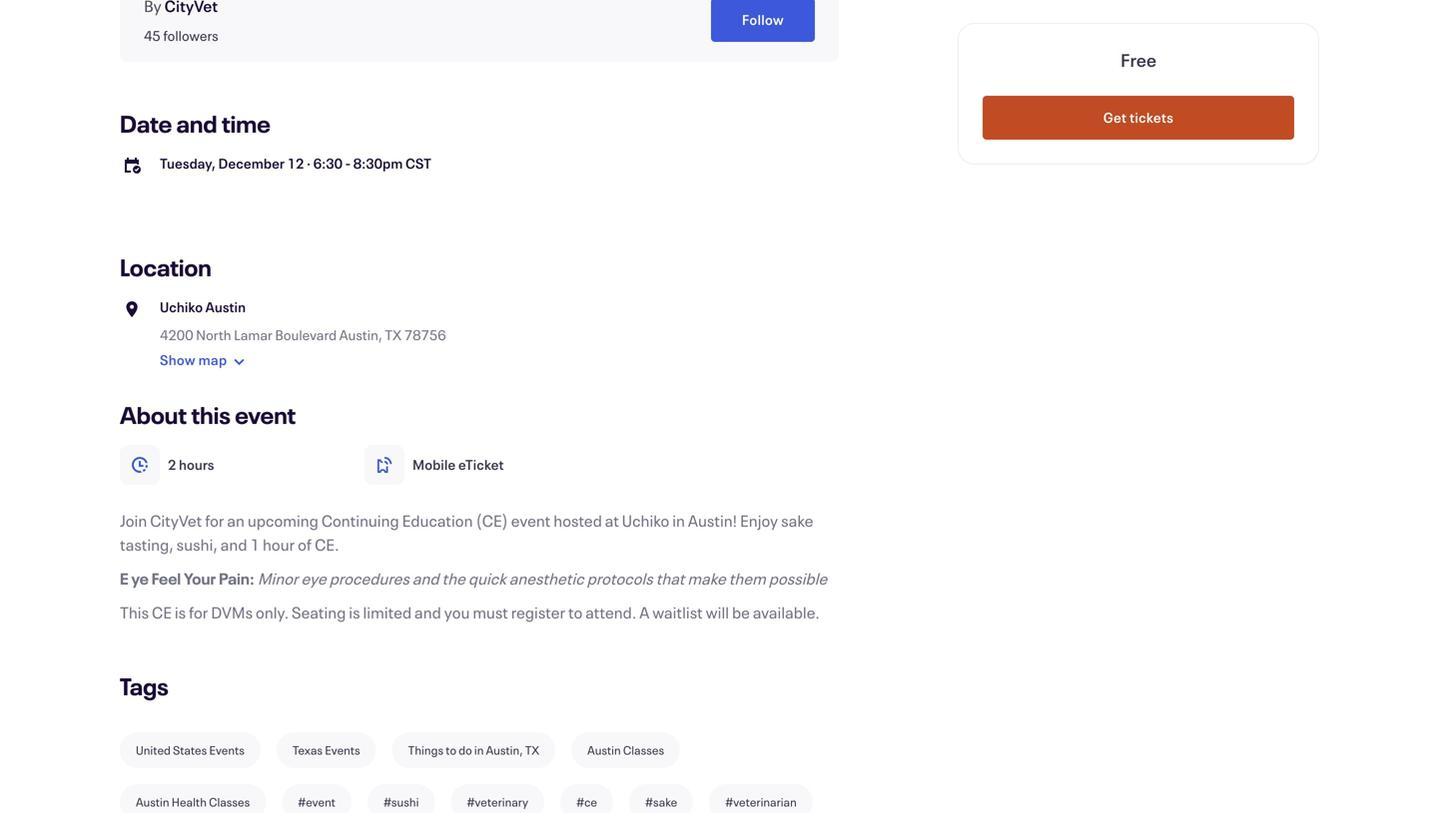 Task type: vqa. For each thing, say whether or not it's contained in the screenshot.
6 days ago
no



Task type: locate. For each thing, give the bounding box(es) containing it.
uchiko
[[160, 298, 203, 317], [622, 510, 669, 532]]

-
[[345, 154, 351, 173]]

austin classes link
[[571, 733, 680, 769]]

austin up the "#ce" link
[[587, 743, 621, 759]]

seating
[[292, 602, 346, 624]]

protocols
[[587, 568, 653, 590]]

at
[[605, 510, 619, 532]]

45
[[144, 26, 161, 45]]

2 horizontal spatial austin
[[587, 743, 621, 759]]

hours
[[179, 456, 214, 474]]

to inside 'link'
[[446, 743, 456, 759]]

for left dvms
[[189, 602, 208, 624]]

0 horizontal spatial classes
[[209, 795, 250, 811]]

e
[[120, 568, 129, 590]]

is left "limited"
[[349, 602, 360, 624]]

78756
[[404, 326, 446, 345]]

classes inside austin health classes link
[[209, 795, 250, 811]]

and
[[176, 108, 217, 139], [220, 534, 247, 556], [412, 568, 439, 590], [415, 602, 441, 624]]

only.
[[256, 602, 289, 624]]

0 horizontal spatial is
[[175, 602, 186, 624]]

6:30
[[313, 154, 343, 173]]

0 vertical spatial in
[[672, 510, 685, 532]]

0 vertical spatial classes
[[623, 743, 664, 759]]

1 horizontal spatial classes
[[623, 743, 664, 759]]

1 vertical spatial for
[[189, 602, 208, 624]]

followers
[[163, 26, 218, 45]]

join cityvet for an upcoming continuing education (ce) event hosted at uchiko in austin! enjoy sake tasting, sushi, and 1 hour of ce.
[[120, 510, 813, 556]]

and left 1
[[220, 534, 247, 556]]

2 events from the left
[[325, 743, 360, 759]]

austin health classes link
[[120, 785, 266, 814]]

and left the
[[412, 568, 439, 590]]

map
[[198, 351, 227, 370]]

#sake
[[645, 795, 677, 811]]

things to do in austin, tx
[[408, 743, 539, 759]]

available.
[[753, 602, 820, 624]]

0 horizontal spatial event
[[235, 399, 296, 431]]

0 horizontal spatial events
[[209, 743, 245, 759]]

(ce)
[[476, 510, 508, 532]]

tx inside uchiko austin 4200 north lamar boulevard austin, tx 78756
[[385, 326, 402, 345]]

dvms
[[211, 602, 253, 624]]

#event
[[298, 795, 336, 811]]

lamar
[[234, 326, 273, 345]]

show map
[[160, 351, 227, 370]]

and up the tuesday,
[[176, 108, 217, 139]]

tx left 78756
[[385, 326, 402, 345]]

1 horizontal spatial uchiko
[[622, 510, 669, 532]]

tx inside 'link'
[[525, 743, 539, 759]]

0 horizontal spatial to
[[446, 743, 456, 759]]

event right (ce)
[[511, 510, 551, 532]]

ye
[[131, 568, 149, 590]]

1 vertical spatial in
[[474, 743, 484, 759]]

tuesday, december 12 · 6:30 - 8:30pm cst
[[160, 154, 431, 173]]

waitlist
[[652, 602, 703, 624]]

for
[[205, 510, 224, 532], [189, 602, 208, 624]]

do
[[459, 743, 472, 759]]

#veterinary link
[[451, 785, 544, 814]]

0 horizontal spatial uchiko
[[160, 298, 203, 317]]

location
[[120, 252, 212, 283]]

2 hours
[[168, 456, 214, 474]]

free
[[1120, 48, 1157, 72]]

0 vertical spatial tx
[[385, 326, 402, 345]]

uchiko right at on the bottom of the page
[[622, 510, 669, 532]]

austin for austin classes
[[587, 743, 621, 759]]

mobile
[[412, 456, 456, 474]]

1 horizontal spatial austin
[[205, 298, 246, 317]]

austin, right boulevard
[[339, 326, 382, 345]]

0 horizontal spatial austin
[[136, 795, 169, 811]]

1 vertical spatial tx
[[525, 743, 539, 759]]

for left an
[[205, 510, 224, 532]]

your
[[184, 568, 216, 590]]

the
[[442, 568, 465, 590]]

cityvet
[[150, 510, 202, 532]]

1 horizontal spatial event
[[511, 510, 551, 532]]

#sushi
[[383, 795, 419, 811]]

austin health classes
[[136, 795, 250, 811]]

1 vertical spatial classes
[[209, 795, 250, 811]]

0 horizontal spatial in
[[474, 743, 484, 759]]

things to do in austin, tx link
[[392, 733, 555, 769]]

austin,
[[339, 326, 382, 345], [486, 743, 523, 759]]

1 horizontal spatial is
[[349, 602, 360, 624]]

1 horizontal spatial in
[[672, 510, 685, 532]]

north
[[196, 326, 231, 345]]

to left attend.
[[568, 602, 583, 624]]

austin left health
[[136, 795, 169, 811]]

make
[[687, 568, 726, 590]]

uchiko up 4200
[[160, 298, 203, 317]]

hosted
[[554, 510, 602, 532]]

event right this
[[235, 399, 296, 431]]

to left do at bottom
[[446, 743, 456, 759]]

cst
[[405, 154, 431, 173]]

austin, right do at bottom
[[486, 743, 523, 759]]

1 horizontal spatial events
[[325, 743, 360, 759]]

in left austin!
[[672, 510, 685, 532]]

ce.
[[315, 534, 339, 556]]

events right texas
[[325, 743, 360, 759]]

is right ce
[[175, 602, 186, 624]]

classes right health
[[209, 795, 250, 811]]

united states events link
[[120, 733, 261, 769]]

#sake link
[[629, 785, 693, 814]]

1 vertical spatial uchiko
[[622, 510, 669, 532]]

0 vertical spatial for
[[205, 510, 224, 532]]

date and time
[[120, 108, 270, 139]]

events right states
[[209, 743, 245, 759]]

0 horizontal spatial austin,
[[339, 326, 382, 345]]

2 vertical spatial austin
[[136, 795, 169, 811]]

1 vertical spatial event
[[511, 510, 551, 532]]

states
[[173, 743, 207, 759]]

eye
[[301, 568, 326, 590]]

hour
[[263, 534, 295, 556]]

tx up #veterinary link
[[525, 743, 539, 759]]

to
[[568, 602, 583, 624], [446, 743, 456, 759]]

0 vertical spatial event
[[235, 399, 296, 431]]

classes up #sake link
[[623, 743, 664, 759]]

1 horizontal spatial austin,
[[486, 743, 523, 759]]

texas
[[292, 743, 323, 759]]

join
[[120, 510, 147, 532]]

#sushi link
[[367, 785, 435, 814]]

·
[[307, 154, 311, 173]]

1 horizontal spatial tx
[[525, 743, 539, 759]]

1 vertical spatial to
[[446, 743, 456, 759]]

texas events link
[[276, 733, 376, 769]]

0 vertical spatial austin,
[[339, 326, 382, 345]]

1 vertical spatial austin,
[[486, 743, 523, 759]]

possible
[[769, 568, 827, 590]]

will
[[706, 602, 729, 624]]

0 horizontal spatial tx
[[385, 326, 402, 345]]

0 vertical spatial austin
[[205, 298, 246, 317]]

of
[[298, 534, 312, 556]]

in right do at bottom
[[474, 743, 484, 759]]

attend.
[[586, 602, 636, 624]]

1 horizontal spatial to
[[568, 602, 583, 624]]

1 vertical spatial austin
[[587, 743, 621, 759]]

austin up north
[[205, 298, 246, 317]]

tx
[[385, 326, 402, 345], [525, 743, 539, 759]]

0 vertical spatial uchiko
[[160, 298, 203, 317]]

mobile eticket
[[412, 456, 504, 474]]



Task type: describe. For each thing, give the bounding box(es) containing it.
sushi,
[[176, 534, 218, 556]]

united
[[136, 743, 171, 759]]

education
[[402, 510, 473, 532]]

eticket
[[458, 456, 504, 474]]

that
[[656, 568, 685, 590]]

#ce
[[576, 795, 597, 811]]

continuing
[[321, 510, 399, 532]]

austin inside uchiko austin 4200 north lamar boulevard austin, tx 78756
[[205, 298, 246, 317]]

event inside "join cityvet for an upcoming continuing education (ce) event hosted at uchiko in austin! enjoy sake tasting, sushi, and 1 hour of ce."
[[511, 510, 551, 532]]

this
[[191, 399, 231, 431]]

anesthetic
[[509, 568, 584, 590]]

uchiko austin 4200 north lamar boulevard austin, tx 78756
[[160, 298, 446, 345]]

in inside 'link'
[[474, 743, 484, 759]]

ce
[[152, 602, 172, 624]]

1
[[250, 534, 260, 556]]

1 is from the left
[[175, 602, 186, 624]]

this
[[120, 602, 149, 624]]

them
[[729, 568, 766, 590]]

e ye feel your pain: minor eye procedures and the quick anesthetic protocols that make them possible
[[120, 568, 827, 590]]

#veterinarian link
[[709, 785, 813, 814]]

uchiko inside uchiko austin 4200 north lamar boulevard austin, tx 78756
[[160, 298, 203, 317]]

upcoming
[[248, 510, 319, 532]]

follow button
[[711, 0, 815, 42]]

tuesday,
[[160, 154, 216, 173]]

enjoy
[[740, 510, 778, 532]]

for inside "join cityvet for an upcoming continuing education (ce) event hosted at uchiko in austin! enjoy sake tasting, sushi, and 1 hour of ce."
[[205, 510, 224, 532]]

austin for austin health classes
[[136, 795, 169, 811]]

tags
[[120, 671, 169, 703]]

procedures
[[329, 568, 409, 590]]

about
[[120, 399, 187, 431]]

follow
[[742, 10, 784, 29]]

uchiko inside "join cityvet for an upcoming continuing education (ce) event hosted at uchiko in austin! enjoy sake tasting, sushi, and 1 hour of ce."
[[622, 510, 669, 532]]

pain:
[[219, 568, 255, 590]]

0 vertical spatial to
[[568, 602, 583, 624]]

must
[[473, 602, 508, 624]]

2 is from the left
[[349, 602, 360, 624]]

and left you
[[415, 602, 441, 624]]

austin, inside uchiko austin 4200 north lamar boulevard austin, tx 78756
[[339, 326, 382, 345]]

2
[[168, 456, 176, 474]]

show
[[160, 351, 196, 370]]

and inside "join cityvet for an upcoming continuing education (ce) event hosted at uchiko in austin! enjoy sake tasting, sushi, and 1 hour of ce."
[[220, 534, 247, 556]]

feel
[[152, 568, 181, 590]]

austin, inside things to do in austin, tx 'link'
[[486, 743, 523, 759]]

12
[[287, 154, 304, 173]]

limited
[[363, 602, 412, 624]]

get tickets
[[1103, 108, 1174, 127]]

health
[[172, 795, 207, 811]]

tasting,
[[120, 534, 174, 556]]

register
[[511, 602, 565, 624]]

about this event
[[120, 399, 296, 431]]

sake
[[781, 510, 813, 532]]

austin classes
[[587, 743, 664, 759]]

austin!
[[688, 510, 737, 532]]

december
[[218, 154, 285, 173]]

united states events
[[136, 743, 245, 759]]

an
[[227, 510, 245, 532]]

in inside "join cityvet for an upcoming continuing education (ce) event hosted at uchiko in austin! enjoy sake tasting, sushi, and 1 hour of ce."
[[672, 510, 685, 532]]

#ce link
[[560, 785, 613, 814]]

a
[[639, 602, 649, 624]]

this ce is for dvms only. seating is limited and you must register to attend. a waitlist will be available.
[[120, 602, 820, 624]]

quick
[[468, 568, 506, 590]]

boulevard
[[275, 326, 337, 345]]

get
[[1103, 108, 1127, 127]]

time
[[222, 108, 270, 139]]

classes inside austin classes link
[[623, 743, 664, 759]]

tickets
[[1130, 108, 1174, 127]]

#event link
[[282, 785, 351, 814]]

minor
[[258, 568, 298, 590]]

things
[[408, 743, 444, 759]]

1 events from the left
[[209, 743, 245, 759]]

4200
[[160, 326, 193, 345]]

#veterinary
[[467, 795, 528, 811]]

date
[[120, 108, 172, 139]]

texas events
[[292, 743, 360, 759]]

get tickets button
[[983, 96, 1294, 140]]

be
[[732, 602, 750, 624]]

show map button
[[160, 346, 251, 378]]

8:30pm
[[353, 154, 403, 173]]

organizer profile element
[[120, 0, 839, 62]]

45 followers
[[144, 26, 218, 45]]



